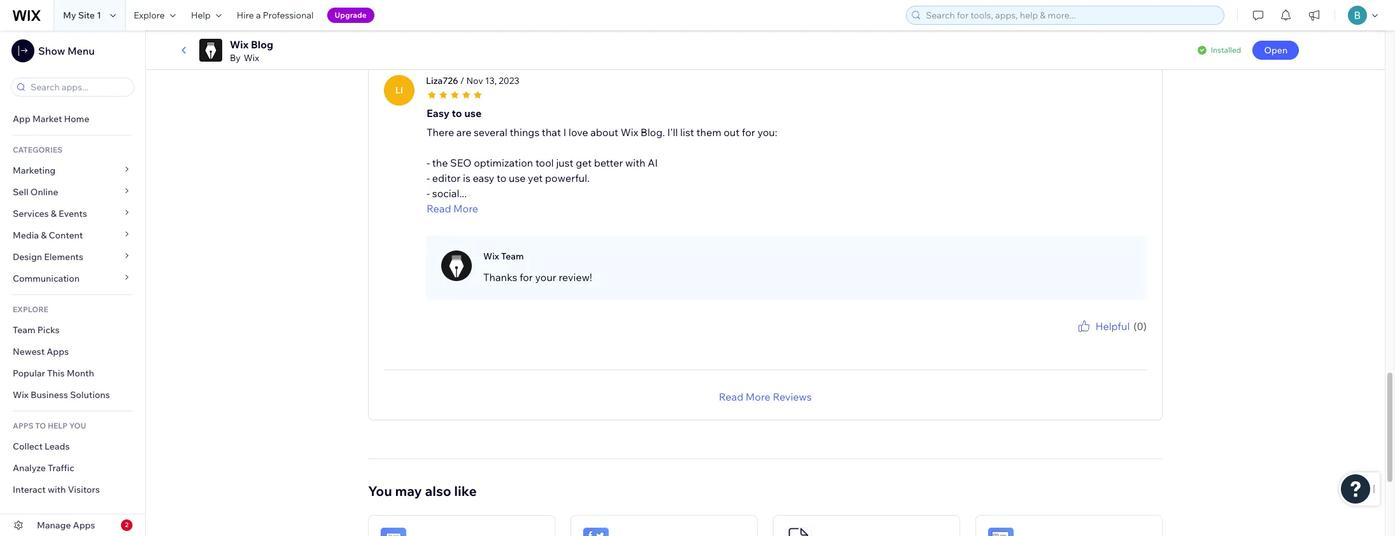 Task type: describe. For each thing, give the bounding box(es) containing it.
yet
[[528, 172, 543, 184]]

with inside sidebar element
[[48, 485, 66, 496]]

easy
[[427, 107, 450, 119]]

a
[[256, 10, 261, 21]]

helpful
[[1095, 320, 1130, 333]]

sell online
[[13, 187, 58, 198]]

you
[[1069, 334, 1082, 344]]

menu
[[67, 45, 95, 57]]

with inside easy to use there are several things that i love about wix blog. i'll list them out for you: - the seo optimization tool just get better with ai - editor is easy to use yet powerful. - social... read more
[[625, 156, 646, 169]]

li
[[395, 84, 403, 96]]

hire a professional
[[237, 10, 314, 21]]

app market home link
[[0, 108, 145, 130]]

market
[[32, 113, 62, 125]]

picks
[[37, 325, 60, 336]]

1 vertical spatial to
[[497, 172, 507, 184]]

team picks
[[13, 325, 60, 336]]

also
[[425, 483, 451, 500]]

wix for business
[[13, 390, 29, 401]]

solutions
[[70, 390, 110, 401]]

just
[[556, 156, 574, 169]]

popular
[[13, 368, 45, 380]]

marketing link
[[0, 160, 145, 181]]

1 horizontal spatial use
[[509, 172, 526, 184]]

you
[[368, 483, 392, 500]]

explore
[[134, 10, 165, 21]]

you
[[69, 422, 86, 431]]

interact with visitors
[[13, 485, 100, 496]]

hire a professional link
[[229, 0, 321, 31]]

them
[[696, 126, 721, 139]]

media
[[13, 230, 39, 241]]

love
[[569, 126, 588, 139]]

month
[[67, 368, 94, 380]]

help button
[[183, 0, 229, 31]]

read inside button
[[719, 391, 743, 403]]

design elements link
[[0, 246, 145, 268]]

& for content
[[41, 230, 47, 241]]

app
[[13, 113, 30, 125]]

show menu
[[38, 45, 95, 57]]

things
[[510, 126, 540, 139]]

0 horizontal spatial to
[[452, 107, 462, 119]]

1 horizontal spatial team
[[501, 251, 524, 262]]

may
[[395, 483, 422, 500]]

easy to use there are several things that i love about wix blog. i'll list them out for you: - the seo optimization tool just get better with ai - editor is easy to use yet powerful. - social... read more
[[427, 107, 777, 215]]

leads
[[45, 441, 70, 453]]

show
[[38, 45, 65, 57]]

thank you for your feedback
[[1046, 334, 1147, 344]]

design elements
[[13, 252, 83, 263]]

services
[[13, 208, 49, 220]]

thanks
[[483, 271, 517, 284]]

you may also like
[[368, 483, 477, 500]]

media & content link
[[0, 225, 145, 246]]

newest apps
[[13, 346, 69, 358]]

apps for manage apps
[[73, 520, 95, 532]]

collect
[[13, 441, 43, 453]]

1 vertical spatial your
[[1096, 334, 1112, 344]]

1
[[97, 10, 101, 21]]

wix team
[[483, 251, 524, 262]]

are
[[456, 126, 471, 139]]

wix inside easy to use there are several things that i love about wix blog. i'll list them out for you: - the seo optimization tool just get better with ai - editor is easy to use yet powerful. - social... read more
[[621, 126, 638, 139]]

better
[[594, 156, 623, 169]]

ai
[[648, 156, 658, 169]]

wix for team
[[483, 251, 499, 262]]

liza726
[[426, 75, 458, 86]]

explore
[[13, 305, 48, 315]]

list
[[680, 126, 694, 139]]

help
[[191, 10, 211, 21]]

collect leads link
[[0, 436, 145, 458]]

professional
[[263, 10, 314, 21]]

0 vertical spatial your
[[535, 271, 556, 284]]

more inside button
[[746, 391, 771, 403]]

visitors
[[68, 485, 100, 496]]

my
[[63, 10, 76, 21]]

show menu button
[[11, 39, 95, 62]]

2
[[125, 522, 129, 530]]

for inside easy to use there are several things that i love about wix blog. i'll list them out for you: - the seo optimization tool just get better with ai - editor is easy to use yet powerful. - social... read more
[[742, 126, 755, 139]]

reviews
[[773, 391, 812, 403]]

hire
[[237, 10, 254, 21]]

open
[[1264, 45, 1288, 56]]

events
[[59, 208, 87, 220]]

analyze traffic link
[[0, 458, 145, 479]]

3 - from the top
[[427, 187, 430, 200]]

editor
[[432, 172, 461, 184]]

interact
[[13, 485, 46, 496]]

communication
[[13, 273, 82, 285]]

1 - from the top
[[427, 156, 430, 169]]

blog.
[[641, 126, 665, 139]]

1 vertical spatial for
[[520, 271, 533, 284]]

communication link
[[0, 268, 145, 290]]



Task type: vqa. For each thing, say whether or not it's contained in the screenshot.
third 'Free to install' from left
no



Task type: locate. For each thing, give the bounding box(es) containing it.
1 vertical spatial apps
[[73, 520, 95, 532]]

1 horizontal spatial for
[[742, 126, 755, 139]]

0 horizontal spatial more
[[453, 202, 478, 215]]

- left the
[[427, 156, 430, 169]]

1 horizontal spatial apps
[[73, 520, 95, 532]]

read more button
[[427, 201, 777, 216]]

newest apps link
[[0, 341, 145, 363]]

business
[[31, 390, 68, 401]]

Search for tools, apps, help & more... field
[[922, 6, 1220, 24]]

about
[[590, 126, 618, 139]]

more
[[453, 202, 478, 215], [746, 391, 771, 403]]

review!
[[559, 271, 592, 284]]

wix right by
[[244, 52, 259, 64]]

0 horizontal spatial use
[[464, 107, 482, 119]]

more down social...
[[453, 202, 478, 215]]

seo
[[450, 156, 472, 169]]

0 vertical spatial &
[[51, 208, 57, 220]]

wix inside sidebar element
[[13, 390, 29, 401]]

wix up by
[[230, 38, 249, 51]]

for right you
[[1084, 334, 1094, 344]]

use up the are
[[464, 107, 482, 119]]

services & events
[[13, 208, 87, 220]]

2 vertical spatial for
[[1084, 334, 1094, 344]]

1 vertical spatial -
[[427, 172, 430, 184]]

is
[[463, 172, 470, 184]]

2 vertical spatial -
[[427, 187, 430, 200]]

design
[[13, 252, 42, 263]]

help
[[48, 422, 68, 431]]

0 vertical spatial to
[[452, 107, 462, 119]]

1 horizontal spatial with
[[625, 156, 646, 169]]

several
[[474, 126, 507, 139]]

team inside sidebar element
[[13, 325, 35, 336]]

content
[[49, 230, 83, 241]]

apps right manage
[[73, 520, 95, 532]]

wix business solutions link
[[0, 385, 145, 406]]

upgrade
[[335, 10, 367, 20]]

read more reviews
[[719, 391, 812, 403]]

team picks link
[[0, 320, 145, 341]]

2 horizontal spatial for
[[1084, 334, 1094, 344]]

2 - from the top
[[427, 172, 430, 184]]

for right thanks
[[520, 271, 533, 284]]

manage
[[37, 520, 71, 532]]

sell
[[13, 187, 28, 198]]

0 horizontal spatial apps
[[47, 346, 69, 358]]

0 horizontal spatial team
[[13, 325, 35, 336]]

1 vertical spatial team
[[13, 325, 35, 336]]

sidebar element
[[0, 31, 146, 537]]

0 vertical spatial team
[[501, 251, 524, 262]]

read down social...
[[427, 202, 451, 215]]

there
[[427, 126, 454, 139]]

read left reviews
[[719, 391, 743, 403]]

social...
[[432, 187, 467, 200]]

upgrade button
[[327, 8, 374, 23]]

& inside 'link'
[[51, 208, 57, 220]]

0 horizontal spatial for
[[520, 271, 533, 284]]

helpful button
[[1076, 319, 1130, 334]]

more inside easy to use there are several things that i love about wix blog. i'll list them out for you: - the seo optimization tool just get better with ai - editor is easy to use yet powerful. - social... read more
[[453, 202, 478, 215]]

team up thanks
[[501, 251, 524, 262]]

this
[[47, 368, 65, 380]]

read more reviews button
[[719, 389, 812, 405]]

out
[[724, 126, 740, 139]]

& for events
[[51, 208, 57, 220]]

liza726 / nov 13, 2023
[[426, 75, 519, 86]]

with
[[625, 156, 646, 169], [48, 485, 66, 496]]

you:
[[758, 126, 777, 139]]

services & events link
[[0, 203, 145, 225]]

13,
[[485, 75, 497, 86]]

easy
[[473, 172, 494, 184]]

wix down popular
[[13, 390, 29, 401]]

apps to help you
[[13, 422, 86, 431]]

0 vertical spatial use
[[464, 107, 482, 119]]

1 horizontal spatial more
[[746, 391, 771, 403]]

read inside easy to use there are several things that i love about wix blog. i'll list them out for you: - the seo optimization tool just get better with ai - editor is easy to use yet powerful. - social... read more
[[427, 202, 451, 215]]

1 horizontal spatial &
[[51, 208, 57, 220]]

0 horizontal spatial read
[[427, 202, 451, 215]]

elements
[[44, 252, 83, 263]]

w i image
[[441, 251, 472, 281]]

1 vertical spatial &
[[41, 230, 47, 241]]

1 vertical spatial use
[[509, 172, 526, 184]]

&
[[51, 208, 57, 220], [41, 230, 47, 241]]

team down explore
[[13, 325, 35, 336]]

1 vertical spatial more
[[746, 391, 771, 403]]

0 horizontal spatial with
[[48, 485, 66, 496]]

your down helpful
[[1096, 334, 1112, 344]]

marketing
[[13, 165, 56, 176]]

1 horizontal spatial to
[[497, 172, 507, 184]]

& left events
[[51, 208, 57, 220]]

online
[[30, 187, 58, 198]]

1 vertical spatial read
[[719, 391, 743, 403]]

apps up this
[[47, 346, 69, 358]]

0 horizontal spatial &
[[41, 230, 47, 241]]

& right media on the top left of the page
[[41, 230, 47, 241]]

i
[[563, 126, 566, 139]]

- left editor
[[427, 172, 430, 184]]

0 horizontal spatial your
[[535, 271, 556, 284]]

analyze traffic
[[13, 463, 74, 474]]

nov
[[466, 75, 483, 86]]

newest
[[13, 346, 45, 358]]

thanks for your review!
[[483, 271, 592, 284]]

use left yet
[[509, 172, 526, 184]]

0 vertical spatial with
[[625, 156, 646, 169]]

0 vertical spatial read
[[427, 202, 451, 215]]

apps for newest apps
[[47, 346, 69, 358]]

to down optimization
[[497, 172, 507, 184]]

your
[[535, 271, 556, 284], [1096, 334, 1112, 344]]

- left social...
[[427, 187, 430, 200]]

wix blog logo image
[[199, 39, 222, 62]]

-
[[427, 156, 430, 169], [427, 172, 430, 184], [427, 187, 430, 200]]

home
[[64, 113, 89, 125]]

your left review!
[[535, 271, 556, 284]]

analyze
[[13, 463, 46, 474]]

with down traffic
[[48, 485, 66, 496]]

apps inside "link"
[[47, 346, 69, 358]]

apps
[[13, 422, 33, 431]]

thank
[[1046, 334, 1068, 344]]

0 vertical spatial apps
[[47, 346, 69, 358]]

0 vertical spatial for
[[742, 126, 755, 139]]

optimization
[[474, 156, 533, 169]]

1 horizontal spatial read
[[719, 391, 743, 403]]

1 vertical spatial with
[[48, 485, 66, 496]]

use
[[464, 107, 482, 119], [509, 172, 526, 184]]

Search apps... field
[[27, 78, 130, 96]]

to right easy
[[452, 107, 462, 119]]

by
[[230, 52, 241, 64]]

to
[[452, 107, 462, 119], [497, 172, 507, 184]]

installed
[[1211, 45, 1241, 55]]

open button
[[1253, 41, 1299, 60]]

more left reviews
[[746, 391, 771, 403]]

0 vertical spatial more
[[453, 202, 478, 215]]

0 vertical spatial -
[[427, 156, 430, 169]]

interact with visitors link
[[0, 479, 145, 501]]

my site 1
[[63, 10, 101, 21]]

popular this month link
[[0, 363, 145, 385]]

media & content
[[13, 230, 83, 241]]

wix up thanks
[[483, 251, 499, 262]]

wix business solutions
[[13, 390, 110, 401]]

1 horizontal spatial your
[[1096, 334, 1112, 344]]

with left ai
[[625, 156, 646, 169]]

to
[[35, 422, 46, 431]]

get
[[576, 156, 592, 169]]

blog
[[251, 38, 273, 51]]

feedback
[[1113, 334, 1147, 344]]

wix left blog.
[[621, 126, 638, 139]]

for right out
[[742, 126, 755, 139]]

wix for blog
[[230, 38, 249, 51]]



